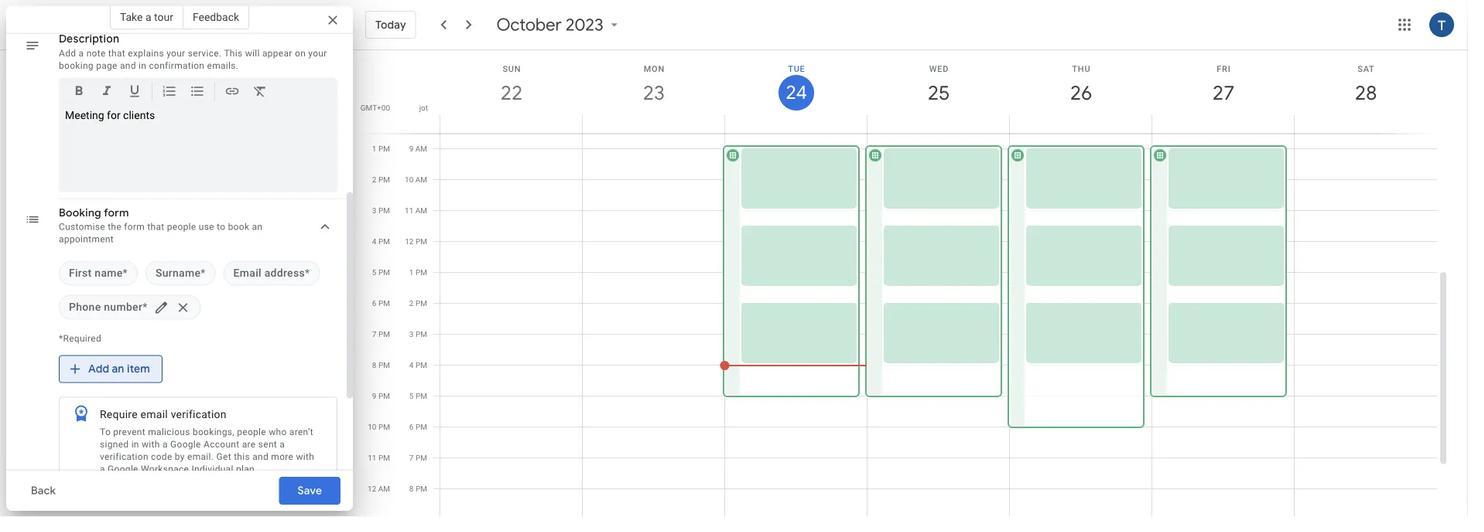 Task type: locate. For each thing, give the bounding box(es) containing it.
am down 11 pm
[[378, 485, 390, 494]]

people up are
[[237, 427, 266, 438]]

am
[[416, 144, 427, 154], [416, 175, 427, 185], [416, 206, 427, 216], [378, 485, 390, 494]]

1 pm down '12 pm'
[[409, 268, 427, 278]]

1 vertical spatial and
[[253, 452, 269, 463]]

1 down gmt+00
[[372, 144, 377, 154]]

6 pm
[[372, 299, 390, 308], [409, 423, 427, 432]]

add down *required
[[88, 363, 109, 377]]

the
[[108, 222, 122, 233]]

today button
[[365, 6, 416, 43]]

verification up bookings,
[[171, 409, 227, 422]]

surname
[[156, 267, 201, 280]]

an right book
[[252, 222, 263, 233]]

0 horizontal spatial 7 pm
[[372, 330, 390, 339]]

an left the item
[[112, 363, 124, 377]]

1 vertical spatial form
[[124, 222, 145, 233]]

0 horizontal spatial 6 pm
[[372, 299, 390, 308]]

take a tour button
[[110, 5, 183, 29]]

0 horizontal spatial an
[[112, 363, 124, 377]]

8 pm right the 12 am
[[409, 485, 427, 494]]

with right more
[[296, 452, 314, 463]]

1 horizontal spatial verification
[[171, 409, 227, 422]]

thu
[[1072, 64, 1091, 74]]

1 horizontal spatial 1
[[409, 268, 414, 278]]

7 pm right 11 pm
[[409, 454, 427, 463]]

24 column header
[[725, 50, 868, 134]]

monday, 23 october element
[[636, 75, 672, 111]]

book
[[228, 222, 250, 233]]

0 horizontal spatial 4
[[372, 237, 377, 247]]

1 horizontal spatial add
[[88, 363, 109, 377]]

1 vertical spatial 12
[[368, 485, 376, 494]]

list item
[[59, 262, 138, 286], [145, 262, 216, 286], [223, 262, 320, 286], [59, 296, 201, 320]]

7
[[372, 330, 377, 339], [409, 454, 414, 463]]

0 horizontal spatial 8 pm
[[372, 361, 390, 370]]

5 pm
[[372, 268, 390, 278], [409, 392, 427, 401]]

formatting options toolbar
[[59, 78, 338, 111]]

plan.
[[236, 464, 257, 475]]

sat 28
[[1354, 64, 1376, 106]]

11
[[405, 206, 414, 216], [368, 454, 377, 463]]

tue 24
[[785, 64, 806, 105]]

0 vertical spatial form
[[104, 207, 129, 221]]

1 horizontal spatial 12
[[405, 237, 414, 247]]

mon 23
[[642, 64, 665, 106]]

2 pm left 10 am
[[372, 175, 390, 185]]

9
[[409, 144, 414, 154], [372, 392, 377, 401]]

0 vertical spatial 7
[[372, 330, 377, 339]]

am down 9 am
[[416, 175, 427, 185]]

0 vertical spatial add
[[59, 48, 76, 59]]

am for 9 am
[[416, 144, 427, 154]]

22
[[500, 80, 522, 106]]

1 vertical spatial that
[[147, 222, 165, 233]]

*
[[123, 267, 128, 280], [201, 267, 206, 280], [305, 267, 310, 280], [143, 302, 147, 314]]

people
[[167, 222, 196, 233], [237, 427, 266, 438]]

1 vertical spatial 6 pm
[[409, 423, 427, 432]]

1 vertical spatial people
[[237, 427, 266, 438]]

7 pm up 9 pm at the left bottom
[[372, 330, 390, 339]]

0 horizontal spatial 1
[[372, 144, 377, 154]]

0 horizontal spatial and
[[120, 60, 136, 71]]

1 vertical spatial 4
[[409, 361, 414, 370]]

0 horizontal spatial people
[[167, 222, 196, 233]]

1 horizontal spatial 10
[[405, 175, 414, 185]]

1 horizontal spatial 5
[[409, 392, 414, 401]]

0 vertical spatial and
[[120, 60, 136, 71]]

12 down 11 pm
[[368, 485, 376, 494]]

1 horizontal spatial that
[[147, 222, 165, 233]]

1 vertical spatial 5
[[409, 392, 414, 401]]

1 vertical spatial 7 pm
[[409, 454, 427, 463]]

0 horizontal spatial 7
[[372, 330, 377, 339]]

0 horizontal spatial add
[[59, 48, 76, 59]]

11 up the 12 am
[[368, 454, 377, 463]]

1 horizontal spatial 2
[[409, 299, 414, 308]]

0 vertical spatial 8 pm
[[372, 361, 390, 370]]

google up by
[[170, 440, 201, 451]]

9 for 9 am
[[409, 144, 414, 154]]

and inside description add a note that explains your service. this will appear on your booking page and in confirmation emails.
[[120, 60, 136, 71]]

10 for 10 am
[[405, 175, 414, 185]]

1 vertical spatial 4 pm
[[409, 361, 427, 370]]

1 horizontal spatial 2 pm
[[409, 299, 427, 308]]

signed
[[100, 440, 129, 451]]

25
[[927, 80, 949, 106]]

booking form customise the form that people use to book an appointment
[[59, 207, 263, 245]]

10 am
[[405, 175, 427, 185]]

Description text field
[[65, 109, 331, 187]]

1 vertical spatial 3
[[409, 330, 414, 339]]

10 up 11 pm
[[368, 423, 377, 432]]

9 up 10 am
[[409, 144, 414, 154]]

am for 12 am
[[378, 485, 390, 494]]

by
[[175, 452, 185, 463]]

1 vertical spatial 8
[[409, 485, 414, 494]]

1 horizontal spatial people
[[237, 427, 266, 438]]

your up confirmation
[[167, 48, 185, 59]]

0 vertical spatial 9
[[409, 144, 414, 154]]

1 vertical spatial 9
[[372, 392, 377, 401]]

google down signed
[[108, 464, 138, 475]]

in inside description add a note that explains your service. this will appear on your booking page and in confirmation emails.
[[139, 60, 146, 71]]

a left tour on the left top of the page
[[145, 10, 151, 23]]

0 vertical spatial 5
[[372, 268, 377, 278]]

0 horizontal spatial 8
[[372, 361, 377, 370]]

8 up 9 pm at the left bottom
[[372, 361, 377, 370]]

with
[[142, 440, 160, 451], [296, 452, 314, 463]]

list item down book
[[223, 262, 320, 286]]

this
[[234, 452, 250, 463]]

* for email address *
[[305, 267, 310, 280]]

0 vertical spatial verification
[[171, 409, 227, 422]]

0 vertical spatial 8
[[372, 361, 377, 370]]

0 vertical spatial 10
[[405, 175, 414, 185]]

your
[[167, 48, 185, 59], [308, 48, 327, 59]]

2 left 10 am
[[372, 175, 377, 185]]

a
[[145, 10, 151, 23], [79, 48, 84, 59], [163, 440, 168, 451], [280, 440, 285, 451], [100, 464, 105, 475]]

form up the the
[[104, 207, 129, 221]]

11 for 11 pm
[[368, 454, 377, 463]]

8 pm up 9 pm at the left bottom
[[372, 361, 390, 370]]

who
[[269, 427, 287, 438]]

list item containing phone number
[[59, 296, 201, 320]]

1 horizontal spatial 1 pm
[[409, 268, 427, 278]]

bulleted list image
[[190, 84, 205, 102]]

1 pm
[[372, 144, 390, 154], [409, 268, 427, 278]]

wednesday, 25 october element
[[921, 75, 957, 111]]

fri
[[1217, 64, 1231, 74]]

booking
[[59, 60, 94, 71]]

0 vertical spatial 1
[[372, 144, 377, 154]]

* for first name *
[[123, 267, 128, 280]]

bookings,
[[193, 427, 235, 438]]

am up 10 am
[[416, 144, 427, 154]]

a up booking
[[79, 48, 84, 59]]

1 vertical spatial 10
[[368, 423, 377, 432]]

list item down name
[[59, 296, 201, 320]]

0 horizontal spatial that
[[108, 48, 125, 59]]

1 vertical spatial with
[[296, 452, 314, 463]]

prevent
[[113, 427, 146, 438]]

1 horizontal spatial your
[[308, 48, 327, 59]]

1 pm left 9 am
[[372, 144, 390, 154]]

0 horizontal spatial 2
[[372, 175, 377, 185]]

0 horizontal spatial 4 pm
[[372, 237, 390, 247]]

1 vertical spatial 11
[[368, 454, 377, 463]]

sunday, 22 october element
[[494, 75, 530, 111]]

pm
[[379, 144, 390, 154], [379, 175, 390, 185], [379, 206, 390, 216], [379, 237, 390, 247], [416, 237, 427, 247], [379, 268, 390, 278], [416, 268, 427, 278], [379, 299, 390, 308], [416, 299, 427, 308], [379, 330, 390, 339], [416, 330, 427, 339], [379, 361, 390, 370], [416, 361, 427, 370], [379, 392, 390, 401], [416, 392, 427, 401], [379, 423, 390, 432], [416, 423, 427, 432], [379, 454, 390, 463], [416, 454, 427, 463], [416, 485, 427, 494]]

fri 27
[[1212, 64, 1234, 106]]

your right on
[[308, 48, 327, 59]]

1 vertical spatial 5 pm
[[409, 392, 427, 401]]

1 horizontal spatial 4 pm
[[409, 361, 427, 370]]

10 up 11 am
[[405, 175, 414, 185]]

1 vertical spatial 8 pm
[[409, 485, 427, 494]]

10
[[405, 175, 414, 185], [368, 423, 377, 432]]

feedback button
[[183, 5, 249, 29]]

an
[[252, 222, 263, 233], [112, 363, 124, 377]]

23
[[642, 80, 664, 106]]

* for phone number *
[[143, 302, 147, 314]]

12 for 12 am
[[368, 485, 376, 494]]

surname *
[[156, 267, 206, 280]]

1 horizontal spatial 6
[[409, 423, 414, 432]]

form
[[104, 207, 129, 221], [124, 222, 145, 233]]

9 up 10 pm in the bottom of the page
[[372, 392, 377, 401]]

1 horizontal spatial 9
[[409, 144, 414, 154]]

7 up 9 pm at the left bottom
[[372, 330, 377, 339]]

meeting for clients
[[65, 109, 155, 122]]

1 horizontal spatial 3
[[409, 330, 414, 339]]

10 pm
[[368, 423, 390, 432]]

form right the the
[[124, 222, 145, 233]]

list item down booking form customise the form that people use to book an appointment
[[145, 262, 216, 286]]

feedback
[[193, 10, 239, 23]]

2 down '12 pm'
[[409, 299, 414, 308]]

1 horizontal spatial 6 pm
[[409, 423, 427, 432]]

26 column header
[[1009, 50, 1153, 134]]

1 horizontal spatial 8 pm
[[409, 485, 427, 494]]

8 right the 12 am
[[409, 485, 414, 494]]

1 horizontal spatial 7
[[409, 454, 414, 463]]

add up booking
[[59, 48, 76, 59]]

8 pm
[[372, 361, 390, 370], [409, 485, 427, 494]]

12 down 11 am
[[405, 237, 414, 247]]

that
[[108, 48, 125, 59], [147, 222, 165, 233]]

booking
[[59, 207, 101, 221]]

0 vertical spatial 3 pm
[[372, 206, 390, 216]]

0 vertical spatial 5 pm
[[372, 268, 390, 278]]

explains
[[128, 48, 164, 59]]

7 right 11 pm
[[409, 454, 414, 463]]

2 your from the left
[[308, 48, 327, 59]]

gmt+00
[[361, 103, 390, 112]]

25 column header
[[867, 50, 1010, 134]]

italic image
[[99, 84, 115, 102]]

0 horizontal spatial your
[[167, 48, 185, 59]]

add
[[59, 48, 76, 59], [88, 363, 109, 377]]

0 horizontal spatial 9
[[372, 392, 377, 401]]

0 horizontal spatial 5 pm
[[372, 268, 390, 278]]

1 vertical spatial 7
[[409, 454, 414, 463]]

verification down signed
[[100, 452, 149, 463]]

appear
[[262, 48, 292, 59]]

people left use at the top of the page
[[167, 222, 196, 233]]

0 vertical spatial 6 pm
[[372, 299, 390, 308]]

0 horizontal spatial 12
[[368, 485, 376, 494]]

1 vertical spatial verification
[[100, 452, 149, 463]]

0 horizontal spatial google
[[108, 464, 138, 475]]

0 horizontal spatial 6
[[372, 299, 377, 308]]

0 horizontal spatial 10
[[368, 423, 377, 432]]

6
[[372, 299, 377, 308], [409, 423, 414, 432]]

and right page
[[120, 60, 136, 71]]

1
[[372, 144, 377, 154], [409, 268, 414, 278]]

take a tour
[[120, 10, 173, 23]]

0 vertical spatial in
[[139, 60, 146, 71]]

11 down 10 am
[[405, 206, 414, 216]]

sun
[[503, 64, 521, 74]]

7 pm
[[372, 330, 390, 339], [409, 454, 427, 463]]

0 vertical spatial 12
[[405, 237, 414, 247]]

5
[[372, 268, 377, 278], [409, 392, 414, 401]]

1 vertical spatial add
[[88, 363, 109, 377]]

with up 'code'
[[142, 440, 160, 451]]

am for 10 am
[[416, 175, 427, 185]]

1 horizontal spatial google
[[170, 440, 201, 451]]

1 vertical spatial google
[[108, 464, 138, 475]]

meeting
[[65, 109, 104, 122]]

1 down '12 pm'
[[409, 268, 414, 278]]

list item up phone number * at bottom left
[[59, 262, 138, 286]]

8
[[372, 361, 377, 370], [409, 485, 414, 494]]

0 vertical spatial an
[[252, 222, 263, 233]]

and down sent
[[253, 452, 269, 463]]

1 horizontal spatial with
[[296, 452, 314, 463]]

2 pm down '12 pm'
[[409, 299, 427, 308]]

a inside take a tour button
[[145, 10, 151, 23]]

1 horizontal spatial 11
[[405, 206, 414, 216]]

am up '12 pm'
[[416, 206, 427, 216]]

1 vertical spatial 2
[[409, 299, 414, 308]]

item
[[127, 363, 150, 377]]

0 horizontal spatial 3
[[372, 206, 377, 216]]

require email verification to prevent malicious bookings, people who aren't signed in with a google account are sent a verification code by email. get this and more with a google workspace individual plan.
[[100, 409, 314, 475]]

0 horizontal spatial 1 pm
[[372, 144, 390, 154]]

in down explains
[[139, 60, 146, 71]]

1 vertical spatial 1
[[409, 268, 414, 278]]

that right the the
[[147, 222, 165, 233]]

phone number *
[[69, 302, 147, 314]]

grid
[[359, 50, 1450, 518]]

thursday, 26 october element
[[1064, 75, 1099, 111]]

that up page
[[108, 48, 125, 59]]

10 for 10 pm
[[368, 423, 377, 432]]

28 column header
[[1294, 50, 1438, 134]]

in down prevent
[[131, 440, 139, 451]]

1 horizontal spatial and
[[253, 452, 269, 463]]

1 vertical spatial 1 pm
[[409, 268, 427, 278]]



Task type: vqa. For each thing, say whether or not it's contained in the screenshot.
Feedback button
yes



Task type: describe. For each thing, give the bounding box(es) containing it.
27
[[1212, 80, 1234, 106]]

list item containing first name
[[59, 262, 138, 286]]

this
[[224, 48, 243, 59]]

0 vertical spatial 7 pm
[[372, 330, 390, 339]]

add an item
[[88, 363, 150, 377]]

an inside button
[[112, 363, 124, 377]]

that inside description add a note that explains your service. this will appear on your booking page and in confirmation emails.
[[108, 48, 125, 59]]

a up 'code'
[[163, 440, 168, 451]]

tour
[[154, 10, 173, 23]]

list item containing surname
[[145, 262, 216, 286]]

11 am
[[405, 206, 427, 216]]

people inside booking form customise the form that people use to book an appointment
[[167, 222, 196, 233]]

12 for 12 pm
[[405, 237, 414, 247]]

24
[[785, 81, 806, 105]]

23 column header
[[582, 50, 725, 134]]

22 column header
[[440, 50, 583, 134]]

emails.
[[207, 60, 239, 71]]

first name *
[[69, 267, 128, 280]]

26
[[1069, 80, 1092, 106]]

jot
[[419, 103, 428, 112]]

2023
[[566, 14, 604, 36]]

to
[[100, 427, 111, 438]]

add inside description add a note that explains your service. this will appear on your booking page and in confirmation emails.
[[59, 48, 76, 59]]

0 horizontal spatial verification
[[100, 452, 149, 463]]

take
[[120, 10, 143, 23]]

an inside booking form customise the form that people use to book an appointment
[[252, 222, 263, 233]]

account
[[204, 440, 240, 451]]

am for 11 am
[[416, 206, 427, 216]]

wed
[[929, 64, 949, 74]]

email address *
[[233, 267, 310, 280]]

9 pm
[[372, 392, 390, 401]]

back button
[[19, 473, 68, 510]]

sent
[[258, 440, 277, 451]]

aren't
[[289, 427, 314, 438]]

grid containing 22
[[359, 50, 1450, 518]]

numbered list image
[[162, 84, 177, 102]]

first
[[69, 267, 92, 280]]

9 for 9 pm
[[372, 392, 377, 401]]

1 horizontal spatial 4
[[409, 361, 414, 370]]

require
[[100, 409, 138, 422]]

get
[[216, 452, 231, 463]]

0 vertical spatial 1 pm
[[372, 144, 390, 154]]

email
[[141, 409, 168, 422]]

and inside require email verification to prevent malicious bookings, people who aren't signed in with a google account are sent a verification code by email. get this and more with a google workspace individual plan.
[[253, 452, 269, 463]]

phone
[[69, 302, 101, 314]]

people inside require email verification to prevent malicious bookings, people who aren't signed in with a google account are sent a verification code by email. get this and more with a google workspace individual plan.
[[237, 427, 266, 438]]

appointment
[[59, 235, 114, 245]]

1 vertical spatial 6
[[409, 423, 414, 432]]

0 vertical spatial 4
[[372, 237, 377, 247]]

remove formatting image
[[252, 84, 268, 102]]

9 am
[[409, 144, 427, 154]]

*required
[[59, 334, 101, 344]]

12 am
[[368, 485, 390, 494]]

mon
[[644, 64, 665, 74]]

0 vertical spatial 3
[[372, 206, 377, 216]]

0 vertical spatial google
[[170, 440, 201, 451]]

sun 22
[[500, 64, 522, 106]]

to
[[217, 222, 226, 233]]

description add a note that explains your service. this will appear on your booking page and in confirmation emails.
[[59, 33, 327, 71]]

a up more
[[280, 440, 285, 451]]

individual
[[192, 464, 234, 475]]

thu 26
[[1069, 64, 1092, 106]]

1 horizontal spatial 8
[[409, 485, 414, 494]]

saturday, 28 october element
[[1349, 75, 1384, 111]]

wed 25
[[927, 64, 949, 106]]

email.
[[187, 452, 214, 463]]

clients
[[123, 109, 155, 122]]

number
[[104, 302, 143, 314]]

insert link image
[[225, 84, 240, 102]]

1 vertical spatial 3 pm
[[409, 330, 427, 339]]

on
[[295, 48, 306, 59]]

a inside description add a note that explains your service. this will appear on your booking page and in confirmation emails.
[[79, 48, 84, 59]]

service.
[[188, 48, 222, 59]]

workspace
[[141, 464, 189, 475]]

0 vertical spatial 2
[[372, 175, 377, 185]]

that inside booking form customise the form that people use to book an appointment
[[147, 222, 165, 233]]

1 horizontal spatial 5 pm
[[409, 392, 427, 401]]

description
[[59, 33, 119, 46]]

tue
[[788, 64, 806, 74]]

address
[[265, 267, 305, 280]]

tuesday, 24 october, today element
[[779, 75, 814, 111]]

will
[[245, 48, 260, 59]]

email
[[233, 267, 262, 280]]

more
[[271, 452, 294, 463]]

october 2023 button
[[491, 14, 629, 36]]

0 vertical spatial 2 pm
[[372, 175, 390, 185]]

friday, 27 october element
[[1206, 75, 1242, 111]]

0 vertical spatial 4 pm
[[372, 237, 390, 247]]

0 horizontal spatial 3 pm
[[372, 206, 390, 216]]

list item containing email address
[[223, 262, 320, 286]]

add an item button
[[59, 351, 162, 389]]

12 pm
[[405, 237, 427, 247]]

october 2023
[[497, 14, 604, 36]]

for
[[107, 109, 121, 122]]

add inside button
[[88, 363, 109, 377]]

code
[[151, 452, 172, 463]]

27 column header
[[1152, 50, 1295, 134]]

0 vertical spatial with
[[142, 440, 160, 451]]

sat
[[1358, 64, 1375, 74]]

malicious
[[148, 427, 190, 438]]

1 your from the left
[[167, 48, 185, 59]]

a down signed
[[100, 464, 105, 475]]

page
[[96, 60, 117, 71]]

in inside require email verification to prevent malicious bookings, people who aren't signed in with a google account are sent a verification code by email. get this and more with a google workspace individual plan.
[[131, 440, 139, 451]]

confirmation
[[149, 60, 205, 71]]

today
[[375, 18, 406, 32]]

note
[[86, 48, 106, 59]]

customise
[[59, 222, 105, 233]]

1 horizontal spatial 7 pm
[[409, 454, 427, 463]]

name
[[95, 267, 123, 280]]

11 pm
[[368, 454, 390, 463]]

bold image
[[71, 84, 87, 102]]

october
[[497, 14, 562, 36]]

11 for 11 am
[[405, 206, 414, 216]]

underline image
[[127, 84, 142, 102]]

28
[[1354, 80, 1376, 106]]

are
[[242, 440, 256, 451]]



